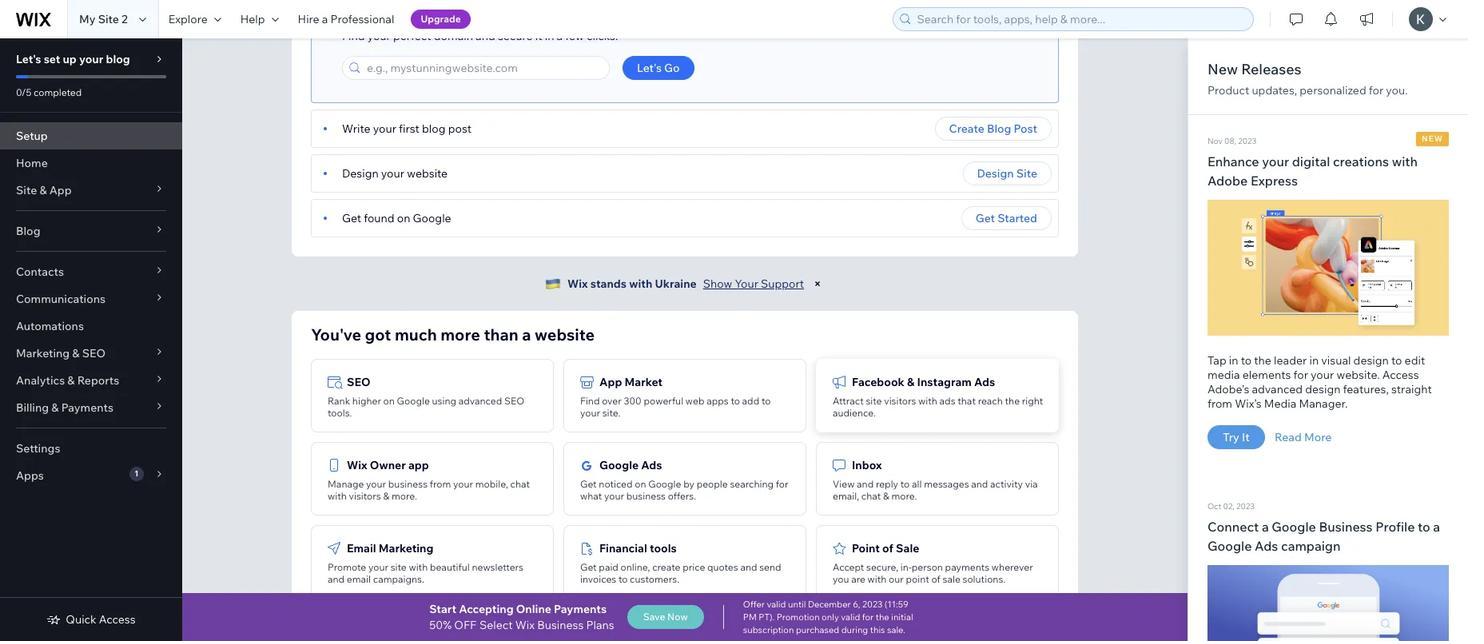 Task type: describe. For each thing, give the bounding box(es) containing it.
google inside get noticed on google by people searching for what your business offers.
[[648, 478, 681, 490]]

your inside promote your site with beautiful newsletters and email campaigns.
[[368, 561, 388, 573]]

0 horizontal spatial website
[[407, 166, 448, 181]]

let's set up your blog
[[16, 52, 130, 66]]

upgrade
[[421, 13, 461, 25]]

campaign
[[1281, 538, 1341, 554]]

wix for wix owner app
[[347, 458, 367, 472]]

design site
[[977, 166, 1037, 181]]

find for find your perfect domain and secure it in a few clicks.
[[342, 29, 365, 43]]

manager.
[[1299, 396, 1348, 411]]

that
[[958, 395, 976, 407]]

to left "add"
[[731, 395, 740, 407]]

automations
[[16, 319, 84, 333]]

logo & branding button
[[564, 608, 806, 641]]

blog inside sidebar element
[[106, 52, 130, 66]]

blog button
[[0, 217, 182, 245]]

newsletters
[[472, 561, 524, 573]]

let's go
[[637, 61, 680, 75]]

more. inside view and reply to all messages and activity via email, chat & more.
[[892, 490, 917, 502]]

releases
[[1241, 60, 1302, 78]]

nov
[[1208, 136, 1223, 146]]

manage your business from your mobile, chat with visitors & more.
[[328, 478, 530, 502]]

& for instagram
[[907, 375, 915, 389]]

oct
[[1208, 501, 1222, 512]]

start accepting online payments 50% off select wix business plans
[[429, 602, 614, 632]]

new
[[1208, 60, 1238, 78]]

mobile,
[[475, 478, 508, 490]]

advanced inside 'rank higher on google using advanced seo tools.'
[[459, 395, 502, 407]]

1 vertical spatial website
[[535, 325, 595, 344]]

1 horizontal spatial app
[[599, 375, 622, 389]]

adobe
[[1208, 173, 1248, 189]]

google inside 'rank higher on google using advanced seo tools.'
[[397, 395, 430, 407]]

you've got much more than a website
[[311, 325, 595, 344]]

get for get found on google
[[342, 211, 361, 225]]

price
[[683, 561, 705, 573]]

& inside view and reply to all messages and activity via email, chat & more.
[[883, 490, 889, 502]]

wix owner app
[[347, 458, 429, 472]]

& for app
[[39, 183, 47, 197]]

get for get noticed on google by people searching for what your business offers.
[[580, 478, 597, 490]]

analytics for analytics & reports
[[16, 373, 65, 388]]

reports
[[77, 373, 119, 388]]

& for seo
[[72, 346, 80, 360]]

december
[[808, 599, 851, 610]]

6,
[[853, 599, 860, 610]]

find over 300 powerful web apps to add to your site.
[[580, 395, 771, 419]]

reports
[[410, 624, 450, 639]]

with inside enhance your digital creations with adobe express
[[1392, 153, 1418, 169]]

digital
[[1292, 153, 1330, 169]]

the inside tap in to the leader in visual design to edit media elements for your website. access adobe's advanced design features, straight from wix's media manager.
[[1254, 353, 1272, 368]]

tools
[[650, 541, 677, 556]]

site for my
[[98, 12, 119, 26]]

connect
[[1208, 519, 1259, 535]]

email marketing
[[347, 541, 434, 556]]

on for higher
[[383, 395, 395, 407]]

seo inside popup button
[[82, 346, 106, 360]]

seo inside 'rank higher on google using advanced seo tools.'
[[504, 395, 524, 407]]

access inside tap in to the leader in visual design to edit media elements for your website. access adobe's advanced design features, straight from wix's media manager.
[[1383, 368, 1419, 382]]

and left secure in the top left of the page
[[476, 29, 495, 43]]

1 horizontal spatial marketing
[[379, 541, 434, 556]]

design your website
[[342, 166, 448, 181]]

1 horizontal spatial ads
[[974, 375, 995, 389]]

oct 02, 2023 connect a google business profile to a google ads campaign
[[1208, 501, 1440, 554]]

by
[[684, 478, 695, 490]]

access inside sidebar element
[[99, 612, 136, 627]]

secure
[[498, 29, 533, 43]]

attract site visitors with ads that reach the right audience.
[[833, 395, 1043, 419]]

design site button
[[963, 161, 1052, 185]]

for inside "offer valid until december 6, 2023 (11:59 pm pt). promotion only valid for the initial subscription purchased during this sale."
[[862, 611, 874, 623]]

a left few
[[557, 29, 563, 43]]

on for found
[[397, 211, 410, 225]]

media
[[1264, 396, 1297, 411]]

read more
[[1275, 430, 1332, 444]]

& for reports
[[400, 624, 407, 639]]

elements
[[1243, 368, 1291, 382]]

messages
[[924, 478, 969, 490]]

try it link
[[1208, 425, 1265, 449]]

financial tools
[[599, 541, 677, 556]]

get for get paid online, create price quotes and send invoices to customers.
[[580, 561, 597, 573]]

try it
[[1223, 430, 1250, 444]]

analytics & reports
[[347, 624, 450, 639]]

marketing inside popup button
[[16, 346, 70, 360]]

via
[[1025, 478, 1038, 490]]

let's for let's go
[[637, 61, 662, 75]]

off
[[454, 618, 476, 632]]

this
[[870, 624, 885, 635]]

billing & payments
[[16, 400, 113, 415]]

few
[[565, 29, 584, 43]]

your inside enhance your digital creations with adobe express
[[1262, 153, 1289, 169]]

save now button
[[627, 605, 704, 629]]

1 horizontal spatial in
[[1229, 353, 1239, 368]]

to right media on the right of page
[[1241, 353, 1252, 368]]

blog inside create blog post button
[[987, 121, 1011, 136]]

ads inside oct 02, 2023 connect a google business profile to a google ads campaign
[[1255, 538, 1278, 554]]

accept
[[833, 561, 864, 573]]

new
[[1422, 133, 1444, 144]]

visitors inside the attract site visitors with ads that reach the right audience.
[[884, 395, 916, 407]]

you
[[833, 573, 849, 585]]

let's go button
[[623, 56, 694, 80]]

business inside manage your business from your mobile, chat with visitors & more.
[[388, 478, 428, 490]]

read more link
[[1275, 430, 1332, 444]]

let's for let's set up your blog
[[16, 52, 41, 66]]

with inside accept secure, in-person payments wherever you are with our point of sale solutions.
[[868, 573, 887, 585]]

billing
[[16, 400, 49, 415]]

sale
[[943, 573, 961, 585]]

personalized
[[1300, 83, 1367, 98]]

blog inside blog dropdown button
[[16, 224, 40, 238]]

until
[[788, 599, 806, 610]]

select
[[480, 618, 513, 632]]

post
[[1014, 121, 1037, 136]]

1 vertical spatial valid
[[841, 611, 860, 623]]

tap in to the leader in visual design to edit media elements for your website. access adobe's advanced design features, straight from wix's media manager.
[[1208, 353, 1432, 411]]

google up campaign
[[1272, 519, 1316, 535]]

and for inbox
[[971, 478, 988, 490]]

0 vertical spatial of
[[882, 541, 894, 556]]

of inside accept secure, in-person payments wherever you are with our point of sale solutions.
[[932, 573, 941, 585]]

for inside new releases product updates, personalized for you.
[[1369, 83, 1384, 98]]

activity
[[990, 478, 1023, 490]]

a right than
[[522, 325, 531, 344]]

with inside manage your business from your mobile, chat with visitors & more.
[[328, 490, 347, 502]]

chat inside manage your business from your mobile, chat with visitors & more.
[[510, 478, 530, 490]]

started
[[998, 211, 1037, 225]]

post
[[448, 121, 472, 136]]

app
[[408, 458, 429, 472]]

leader
[[1274, 353, 1307, 368]]

a right 'profile'
[[1433, 519, 1440, 535]]

chat inside view and reply to all messages and activity via email, chat & more.
[[861, 490, 881, 502]]

wherever
[[992, 561, 1033, 573]]

to left edit
[[1392, 353, 1402, 368]]

your inside sidebar element
[[79, 52, 103, 66]]

50%
[[429, 618, 452, 632]]

your
[[735, 277, 758, 291]]

setup
[[16, 129, 48, 143]]

0/5 completed
[[16, 86, 82, 98]]

manage
[[328, 478, 364, 490]]

initial
[[891, 611, 913, 623]]

0 horizontal spatial in
[[545, 29, 554, 43]]

tap
[[1208, 353, 1227, 368]]

customers.
[[630, 573, 679, 585]]

1 horizontal spatial blog
[[422, 121, 446, 136]]

0 horizontal spatial design
[[1305, 382, 1341, 396]]

first
[[399, 121, 420, 136]]



Task type: locate. For each thing, give the bounding box(es) containing it.
for left you.
[[1369, 83, 1384, 98]]

1 vertical spatial seo
[[347, 375, 371, 389]]

media
[[1208, 368, 1240, 382]]

2 horizontal spatial ads
[[1255, 538, 1278, 554]]

get left noticed
[[580, 478, 597, 490]]

website down first
[[407, 166, 448, 181]]

and down inbox
[[857, 478, 874, 490]]

visitors down facebook
[[884, 395, 916, 407]]

from left 'wix's'
[[1208, 396, 1233, 411]]

from inside manage your business from your mobile, chat with visitors & more.
[[430, 478, 451, 490]]

1 vertical spatial site
[[391, 561, 407, 573]]

google left by
[[648, 478, 681, 490]]

app market
[[599, 375, 663, 389]]

1 vertical spatial find
[[580, 395, 600, 407]]

0 vertical spatial ads
[[974, 375, 995, 389]]

wix inside the start accepting online payments 50% off select wix business plans
[[515, 618, 535, 632]]

2023 right 6,
[[862, 599, 883, 610]]

google up noticed
[[599, 458, 639, 472]]

let's inside sidebar element
[[16, 52, 41, 66]]

and inside get paid online, create price quotes and send invoices to customers.
[[740, 561, 757, 573]]

2 horizontal spatial on
[[635, 478, 646, 490]]

advanced inside tap in to the leader in visual design to edit media elements for your website. access adobe's advanced design features, straight from wix's media manager.
[[1252, 382, 1303, 396]]

1 horizontal spatial from
[[1208, 396, 1233, 411]]

find inside find over 300 powerful web apps to add to your site.
[[580, 395, 600, 407]]

1 horizontal spatial on
[[397, 211, 410, 225]]

1 design from the left
[[342, 166, 379, 181]]

on down google ads
[[635, 478, 646, 490]]

find your perfect domain and secure it in a few clicks.
[[342, 29, 618, 43]]

0 horizontal spatial marketing
[[16, 346, 70, 360]]

08,
[[1225, 136, 1236, 146]]

seo up 'higher'
[[347, 375, 371, 389]]

0 horizontal spatial the
[[876, 611, 889, 623]]

offer
[[743, 599, 765, 610]]

in-
[[901, 561, 912, 573]]

1 vertical spatial access
[[99, 612, 136, 627]]

app up 'over'
[[599, 375, 622, 389]]

site & app button
[[0, 177, 182, 204]]

0 vertical spatial seo
[[82, 346, 106, 360]]

business down the 'app'
[[388, 478, 428, 490]]

2 vertical spatial on
[[635, 478, 646, 490]]

your inside find over 300 powerful web apps to add to your site.
[[580, 407, 600, 419]]

powerful
[[644, 395, 684, 407]]

1 vertical spatial blog
[[422, 121, 446, 136]]

1 horizontal spatial access
[[1383, 368, 1419, 382]]

1 horizontal spatial valid
[[841, 611, 860, 623]]

0 horizontal spatial find
[[342, 29, 365, 43]]

get inside get paid online, create price quotes and send invoices to customers.
[[580, 561, 597, 573]]

2 vertical spatial seo
[[504, 395, 524, 407]]

creations
[[1333, 153, 1389, 169]]

1 horizontal spatial more.
[[892, 490, 917, 502]]

2 horizontal spatial seo
[[504, 395, 524, 407]]

site inside dropdown button
[[16, 183, 37, 197]]

blog right first
[[422, 121, 446, 136]]

design inside button
[[977, 166, 1014, 181]]

home link
[[0, 149, 182, 177]]

site inside the attract site visitors with ads that reach the right audience.
[[866, 395, 882, 407]]

1 vertical spatial payments
[[554, 602, 607, 616]]

your down the email marketing
[[368, 561, 388, 573]]

0 vertical spatial access
[[1383, 368, 1419, 382]]

2 vertical spatial wix
[[515, 618, 535, 632]]

1 horizontal spatial seo
[[347, 375, 371, 389]]

google ads
[[599, 458, 662, 472]]

1 more. from the left
[[392, 490, 417, 502]]

0 vertical spatial payments
[[61, 400, 113, 415]]

show
[[703, 277, 732, 291]]

accepting
[[459, 602, 514, 616]]

wix down online
[[515, 618, 535, 632]]

attract
[[833, 395, 864, 407]]

business inside oct 02, 2023 connect a google business profile to a google ads campaign
[[1319, 519, 1373, 535]]

2023 right 02,
[[1237, 501, 1255, 512]]

0 vertical spatial website
[[407, 166, 448, 181]]

inbox
[[852, 458, 882, 472]]

your inside get noticed on google by people searching for what your business offers.
[[604, 490, 624, 502]]

your down professional
[[367, 29, 391, 43]]

pt).
[[759, 611, 775, 623]]

1 horizontal spatial find
[[580, 395, 600, 407]]

1
[[134, 468, 139, 479]]

email,
[[833, 490, 859, 502]]

get inside button
[[976, 211, 995, 225]]

quotes
[[707, 561, 738, 573]]

google down the connect
[[1208, 538, 1252, 554]]

start
[[429, 602, 456, 616]]

ads down the connect
[[1255, 538, 1278, 554]]

chat right email,
[[861, 490, 881, 502]]

1 vertical spatial wix
[[347, 458, 367, 472]]

2 horizontal spatial the
[[1254, 353, 1272, 368]]

campaigns.
[[373, 573, 424, 585]]

get
[[342, 211, 361, 225], [976, 211, 995, 225], [580, 478, 597, 490], [580, 561, 597, 573]]

setup link
[[0, 122, 182, 149]]

in right it
[[545, 29, 554, 43]]

your down owner
[[366, 478, 386, 490]]

and inside promote your site with beautiful newsletters and email campaigns.
[[328, 573, 345, 585]]

valid up pt).
[[767, 599, 786, 610]]

1 horizontal spatial blog
[[987, 121, 1011, 136]]

let's
[[16, 52, 41, 66], [637, 61, 662, 75]]

analytics inside button
[[347, 624, 397, 639]]

on for noticed
[[635, 478, 646, 490]]

business inside get noticed on google by people searching for what your business offers.
[[626, 490, 666, 502]]

the inside "offer valid until december 6, 2023 (11:59 pm pt). promotion only valid for the initial subscription purchased during this sale."
[[876, 611, 889, 623]]

site down post
[[1017, 166, 1037, 181]]

find down hire a professional
[[342, 29, 365, 43]]

in left visual
[[1310, 353, 1319, 368]]

and left email on the bottom left
[[328, 573, 345, 585]]

2023 inside "offer valid until december 6, 2023 (11:59 pm pt). promotion only valid for the initial subscription purchased during this sale."
[[862, 599, 883, 610]]

reply
[[876, 478, 898, 490]]

app down home link
[[49, 183, 72, 197]]

2023 inside oct 02, 2023 connect a google business profile to a google ads campaign
[[1237, 501, 1255, 512]]

0 vertical spatial design
[[1354, 353, 1389, 368]]

& for payments
[[51, 400, 59, 415]]

0 horizontal spatial business
[[388, 478, 428, 490]]

get inside get noticed on google by people searching for what your business offers.
[[580, 478, 597, 490]]

payments inside popup button
[[61, 400, 113, 415]]

marketing down the automations
[[16, 346, 70, 360]]

wix left stands in the left of the page
[[567, 277, 588, 291]]

find left 'over'
[[580, 395, 600, 407]]

from inside tap in to the leader in visual design to edit media elements for your website. access adobe's advanced design features, straight from wix's media manager.
[[1208, 396, 1233, 411]]

my site 2
[[79, 12, 128, 26]]

0 horizontal spatial payments
[[61, 400, 113, 415]]

over
[[602, 395, 622, 407]]

new releases product updates, personalized for you.
[[1208, 60, 1408, 98]]

1 horizontal spatial business
[[1319, 519, 1373, 535]]

blog left post
[[987, 121, 1011, 136]]

enhance
[[1208, 153, 1259, 169]]

seo up analytics & reports popup button
[[82, 346, 106, 360]]

2023 right 08,
[[1238, 136, 1257, 146]]

app
[[49, 183, 72, 197], [599, 375, 622, 389]]

0 vertical spatial valid
[[767, 599, 786, 610]]

to inside get paid online, create price quotes and send invoices to customers.
[[619, 573, 628, 585]]

promote your site with beautiful newsletters and email campaigns.
[[328, 561, 524, 585]]

and left send
[[740, 561, 757, 573]]

nov 08, 2023
[[1208, 136, 1257, 146]]

offer valid until december 6, 2023 (11:59 pm pt). promotion only valid for the initial subscription purchased during this sale.
[[743, 599, 913, 635]]

0 vertical spatial app
[[49, 183, 72, 197]]

for right searching
[[776, 478, 789, 490]]

2 vertical spatial ads
[[1255, 538, 1278, 554]]

2 horizontal spatial site
[[1017, 166, 1037, 181]]

business up campaign
[[1319, 519, 1373, 535]]

0 horizontal spatial more.
[[392, 490, 417, 502]]

chat
[[510, 478, 530, 490], [861, 490, 881, 502]]

your left first
[[373, 121, 396, 136]]

e.g., mystunningwebsite.com field
[[362, 57, 604, 79]]

0 vertical spatial from
[[1208, 396, 1233, 411]]

and
[[476, 29, 495, 43], [857, 478, 874, 490], [971, 478, 988, 490], [740, 561, 757, 573], [328, 573, 345, 585]]

get for get started
[[976, 211, 995, 225]]

the left right
[[1005, 395, 1020, 407]]

site for design
[[1017, 166, 1037, 181]]

with up promote
[[328, 490, 347, 502]]

wix for wix stands with ukraine show your support
[[567, 277, 588, 291]]

1 vertical spatial on
[[383, 395, 395, 407]]

find
[[342, 29, 365, 43], [580, 395, 600, 407]]

with right stands in the left of the page
[[629, 277, 652, 291]]

searching
[[730, 478, 774, 490]]

access right quick
[[99, 612, 136, 627]]

1 vertical spatial blog
[[16, 224, 40, 238]]

on right found
[[397, 211, 410, 225]]

1 horizontal spatial business
[[626, 490, 666, 502]]

2 vertical spatial site
[[16, 183, 37, 197]]

1 horizontal spatial design
[[1354, 353, 1389, 368]]

instagram
[[917, 375, 972, 389]]

business down online
[[537, 618, 584, 632]]

owner
[[370, 458, 406, 472]]

with left beautiful
[[409, 561, 428, 573]]

0 horizontal spatial valid
[[767, 599, 786, 610]]

ads
[[940, 395, 956, 407]]

0 vertical spatial business
[[1319, 519, 1373, 535]]

my
[[79, 12, 96, 26]]

to left all
[[901, 478, 910, 490]]

point
[[906, 573, 930, 585]]

2023 for nov 08, 2023
[[1238, 136, 1257, 146]]

& for reports
[[67, 373, 75, 388]]

chat right "mobile,"
[[510, 478, 530, 490]]

google left using on the bottom of page
[[397, 395, 430, 407]]

let's inside button
[[637, 61, 662, 75]]

design down the write
[[342, 166, 379, 181]]

1 horizontal spatial site
[[98, 12, 119, 26]]

analytics inside popup button
[[16, 373, 65, 388]]

on right 'higher'
[[383, 395, 395, 407]]

your up manager.
[[1311, 368, 1334, 382]]

2 horizontal spatial wix
[[567, 277, 588, 291]]

0 horizontal spatial let's
[[16, 52, 41, 66]]

marketing up promote your site with beautiful newsletters and email campaigns.
[[379, 541, 434, 556]]

what
[[580, 490, 602, 502]]

more. inside manage your business from your mobile, chat with visitors & more.
[[392, 490, 417, 502]]

1 vertical spatial visitors
[[349, 490, 381, 502]]

the left leader
[[1254, 353, 1272, 368]]

analytics up the billing
[[16, 373, 65, 388]]

access right 'website.'
[[1383, 368, 1419, 382]]

you.
[[1386, 83, 1408, 98]]

analytics
[[16, 373, 65, 388], [347, 624, 397, 639]]

0 horizontal spatial chat
[[510, 478, 530, 490]]

1 horizontal spatial analytics
[[347, 624, 397, 639]]

1 horizontal spatial visitors
[[884, 395, 916, 407]]

1 vertical spatial ads
[[641, 458, 662, 472]]

your right the what in the left bottom of the page
[[604, 490, 624, 502]]

site left 2
[[98, 12, 119, 26]]

1 vertical spatial the
[[1005, 395, 1020, 407]]

and for email marketing
[[328, 573, 345, 585]]

for inside get noticed on google by people searching for what your business offers.
[[776, 478, 789, 490]]

let's left go
[[637, 61, 662, 75]]

1 vertical spatial business
[[537, 618, 584, 632]]

1 horizontal spatial website
[[535, 325, 595, 344]]

it
[[535, 29, 542, 43]]

get noticed on google by people searching for what your business offers.
[[580, 478, 789, 502]]

2
[[122, 12, 128, 26]]

& inside dropdown button
[[39, 183, 47, 197]]

1 vertical spatial site
[[1017, 166, 1037, 181]]

email
[[347, 573, 371, 585]]

on inside 'rank higher on google using advanced seo tools.'
[[383, 395, 395, 407]]

blog down 2
[[106, 52, 130, 66]]

higher
[[352, 395, 381, 407]]

plans
[[586, 618, 614, 632]]

ads up get noticed on google by people searching for what your business offers.
[[641, 458, 662, 472]]

a right hire
[[322, 12, 328, 26]]

your left the site.
[[580, 407, 600, 419]]

0 horizontal spatial blog
[[106, 52, 130, 66]]

wix up manage
[[347, 458, 367, 472]]

with right creations on the right top of page
[[1392, 153, 1418, 169]]

visual
[[1321, 353, 1351, 368]]

the up this
[[876, 611, 889, 623]]

2 more. from the left
[[892, 490, 917, 502]]

0 vertical spatial analytics
[[16, 373, 65, 388]]

analytics for analytics & reports
[[347, 624, 397, 639]]

1 vertical spatial design
[[1305, 382, 1341, 396]]

0 horizontal spatial seo
[[82, 346, 106, 360]]

site inside promote your site with beautiful newsletters and email campaigns.
[[391, 561, 407, 573]]

quick access
[[66, 612, 136, 627]]

1 horizontal spatial payments
[[554, 602, 607, 616]]

and left activity
[[971, 478, 988, 490]]

0 horizontal spatial design
[[342, 166, 379, 181]]

2 horizontal spatial in
[[1310, 353, 1319, 368]]

2 vertical spatial 2023
[[862, 599, 883, 610]]

0 vertical spatial find
[[342, 29, 365, 43]]

to inside oct 02, 2023 connect a google business profile to a google ads campaign
[[1418, 519, 1431, 535]]

& for branding
[[629, 624, 637, 639]]

0 horizontal spatial from
[[430, 478, 451, 490]]

seo down than
[[504, 395, 524, 407]]

advanced down leader
[[1252, 382, 1303, 396]]

1 vertical spatial app
[[599, 375, 622, 389]]

payments up plans
[[554, 602, 607, 616]]

2 vertical spatial the
[[876, 611, 889, 623]]

site.
[[602, 407, 621, 419]]

subscription
[[743, 624, 794, 635]]

website.
[[1337, 368, 1380, 382]]

try
[[1223, 430, 1240, 444]]

1 vertical spatial marketing
[[379, 541, 434, 556]]

design for design site
[[977, 166, 1014, 181]]

2 design from the left
[[977, 166, 1014, 181]]

site inside button
[[1017, 166, 1037, 181]]

Search for tools, apps, help & more... field
[[912, 8, 1249, 30]]

1 horizontal spatial the
[[1005, 395, 1020, 407]]

ads up reach
[[974, 375, 995, 389]]

0 horizontal spatial wix
[[347, 458, 367, 472]]

0 horizontal spatial app
[[49, 183, 72, 197]]

your left "mobile,"
[[453, 478, 473, 490]]

0 horizontal spatial visitors
[[349, 490, 381, 502]]

with down facebook & instagram ads
[[918, 395, 938, 407]]

to right 'profile'
[[1418, 519, 1431, 535]]

1 horizontal spatial wix
[[515, 618, 535, 632]]

to inside view and reply to all messages and activity via email, chat & more.
[[901, 478, 910, 490]]

using
[[432, 395, 456, 407]]

1 horizontal spatial of
[[932, 573, 941, 585]]

audience.
[[833, 407, 876, 419]]

for inside tap in to the leader in visual design to edit media elements for your website. access adobe's advanced design features, straight from wix's media manager.
[[1294, 368, 1308, 382]]

& inside manage your business from your mobile, chat with visitors & more.
[[383, 490, 389, 502]]

paid
[[599, 561, 619, 573]]

visitors down owner
[[349, 490, 381, 502]]

0 horizontal spatial analytics
[[16, 373, 65, 388]]

with right are
[[868, 573, 887, 585]]

payments down analytics & reports popup button
[[61, 400, 113, 415]]

completed
[[34, 86, 82, 98]]

0 horizontal spatial advanced
[[459, 395, 502, 407]]

0 horizontal spatial site
[[391, 561, 407, 573]]

the inside the attract site visitors with ads that reach the right audience.
[[1005, 395, 1020, 407]]

0 vertical spatial blog
[[106, 52, 130, 66]]

site down the email marketing
[[391, 561, 407, 573]]

0 horizontal spatial site
[[16, 183, 37, 197]]

view
[[833, 478, 855, 490]]

0 vertical spatial on
[[397, 211, 410, 225]]

let's left set
[[16, 52, 41, 66]]

hire a professional link
[[288, 0, 404, 38]]

contacts button
[[0, 258, 182, 285]]

1 horizontal spatial design
[[977, 166, 1014, 181]]

to right "add"
[[762, 395, 771, 407]]

express
[[1251, 173, 1298, 189]]

0 vertical spatial site
[[98, 12, 119, 26]]

0 horizontal spatial blog
[[16, 224, 40, 238]]

communications button
[[0, 285, 182, 313]]

design down visual
[[1305, 382, 1341, 396]]

payments inside the start accepting online payments 50% off select wix business plans
[[554, 602, 607, 616]]

with inside promote your site with beautiful newsletters and email campaigns.
[[409, 561, 428, 573]]

settings
[[16, 441, 60, 456]]

stands
[[590, 277, 627, 291]]

create
[[949, 121, 985, 136]]

product
[[1208, 83, 1249, 98]]

go
[[664, 61, 680, 75]]

more. left messages on the right of page
[[892, 490, 917, 502]]

app inside dropdown button
[[49, 183, 72, 197]]

1 horizontal spatial let's
[[637, 61, 662, 75]]

logo
[[599, 624, 627, 639]]

your
[[367, 29, 391, 43], [79, 52, 103, 66], [373, 121, 396, 136], [1262, 153, 1289, 169], [381, 166, 404, 181], [1311, 368, 1334, 382], [580, 407, 600, 419], [366, 478, 386, 490], [453, 478, 473, 490], [604, 490, 624, 502], [368, 561, 388, 573]]

from left "mobile,"
[[430, 478, 451, 490]]

of
[[882, 541, 894, 556], [932, 573, 941, 585]]

on inside get noticed on google by people searching for what your business offers.
[[635, 478, 646, 490]]

0 vertical spatial visitors
[[884, 395, 916, 407]]

a inside "link"
[[322, 12, 328, 26]]

find for find over 300 powerful web apps to add to your site.
[[580, 395, 600, 407]]

design
[[342, 166, 379, 181], [977, 166, 1014, 181]]

site down home
[[16, 183, 37, 197]]

google right found
[[413, 211, 451, 225]]

your inside tap in to the leader in visual design to edit media elements for your website. access adobe's advanced design features, straight from wix's media manager.
[[1311, 368, 1334, 382]]

online,
[[621, 561, 650, 573]]

0 horizontal spatial access
[[99, 612, 136, 627]]

in right tap
[[1229, 353, 1239, 368]]

people
[[697, 478, 728, 490]]

0 vertical spatial the
[[1254, 353, 1272, 368]]

a right the connect
[[1262, 519, 1269, 535]]

pm
[[743, 611, 757, 623]]

for up this
[[862, 611, 874, 623]]

business
[[388, 478, 428, 490], [626, 490, 666, 502]]

with inside the attract site visitors with ads that reach the right audience.
[[918, 395, 938, 407]]

business inside the start accepting online payments 50% off select wix business plans
[[537, 618, 584, 632]]

of left sale
[[932, 573, 941, 585]]

visitors inside manage your business from your mobile, chat with visitors & more.
[[349, 490, 381, 502]]

design for design your website
[[342, 166, 379, 181]]

point
[[852, 541, 880, 556]]

2023 for oct 02, 2023 connect a google business profile to a google ads campaign
[[1237, 501, 1255, 512]]

get started button
[[961, 206, 1052, 230]]

up
[[63, 52, 77, 66]]

valid up during
[[841, 611, 860, 623]]

1 vertical spatial from
[[430, 478, 451, 490]]

sidebar element
[[0, 38, 182, 641]]

automations link
[[0, 313, 182, 340]]

2023
[[1238, 136, 1257, 146], [1237, 501, 1255, 512], [862, 599, 883, 610]]

get left 'paid'
[[580, 561, 597, 573]]

site down facebook
[[866, 395, 882, 407]]

and for financial tools
[[740, 561, 757, 573]]

your up get found on google
[[381, 166, 404, 181]]

0 vertical spatial marketing
[[16, 346, 70, 360]]

business down google ads
[[626, 490, 666, 502]]



Task type: vqa. For each thing, say whether or not it's contained in the screenshot.


